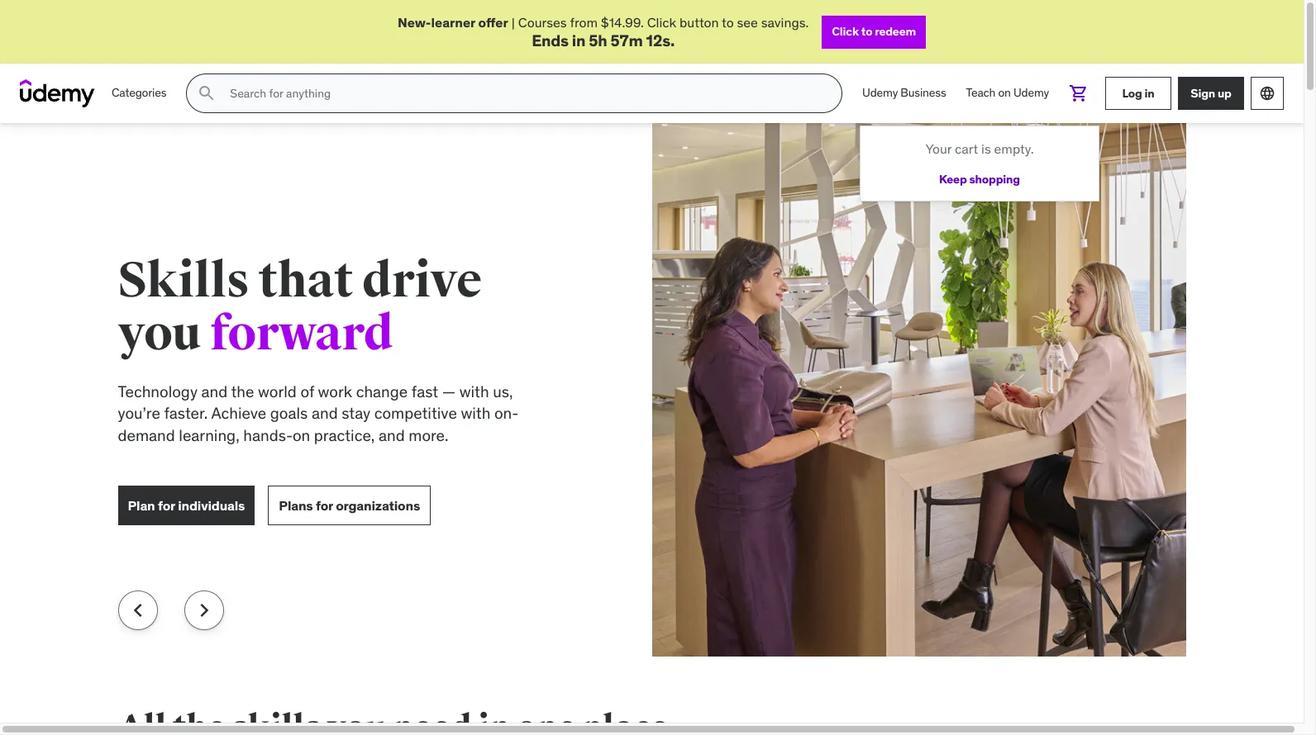 Task type: describe. For each thing, give the bounding box(es) containing it.
competitive
[[374, 404, 457, 424]]

technology
[[118, 382, 198, 402]]

business
[[901, 85, 946, 100]]

plans
[[279, 498, 313, 514]]

0 vertical spatial with
[[459, 382, 489, 402]]

us,
[[493, 382, 513, 402]]

to inside 'new-learner offer | courses from $14.99. click button to see savings. ends in 5h 57m 11s .'
[[722, 14, 734, 31]]

plans for organizations
[[279, 498, 420, 514]]

work
[[318, 382, 352, 402]]

plan for individuals
[[128, 498, 245, 514]]

practice,
[[314, 426, 375, 446]]

previous image
[[124, 598, 151, 624]]

.
[[669, 31, 674, 51]]

|
[[512, 14, 515, 31]]

from
[[570, 14, 598, 31]]

offer
[[478, 14, 508, 31]]

click to redeem
[[832, 24, 916, 39]]

is
[[982, 141, 991, 157]]

goals
[[270, 404, 308, 424]]

1 vertical spatial with
[[461, 404, 491, 424]]

$14.99.
[[601, 14, 644, 31]]

categories
[[112, 85, 167, 100]]

technology and the world of work change fast — with us, you're faster. achieve goals and stay competitive with on- demand learning, hands-on practice, and more.
[[118, 382, 519, 446]]

empty.
[[994, 141, 1034, 157]]

udemy business link
[[853, 74, 956, 113]]

2 udemy from the left
[[1014, 85, 1049, 100]]

1 vertical spatial and
[[312, 404, 338, 424]]

learner
[[431, 14, 476, 31]]

teach on udemy link
[[956, 74, 1059, 113]]

1 vertical spatial in
[[1145, 86, 1155, 101]]

shopping
[[970, 172, 1020, 187]]

choose a language image
[[1259, 85, 1276, 102]]

new-learner offer | courses from $14.99. click button to see savings. ends in 5h 57m 11s .
[[398, 14, 809, 51]]

up
[[1218, 86, 1232, 101]]

submit search image
[[197, 84, 217, 104]]

log in link
[[1106, 77, 1172, 110]]

the
[[231, 382, 254, 402]]

demand
[[118, 426, 175, 446]]

on inside technology and the world of work change fast — with us, you're faster. achieve goals and stay competitive with on- demand learning, hands-on practice, and more.
[[293, 426, 310, 446]]

courses
[[518, 14, 567, 31]]

individuals
[[178, 498, 245, 514]]

click inside 'new-learner offer | courses from $14.99. click button to see savings. ends in 5h 57m 11s .'
[[647, 14, 677, 31]]

hands-
[[243, 426, 293, 446]]

world
[[258, 382, 297, 402]]

log in
[[1123, 86, 1155, 101]]

click to redeem button
[[822, 15, 926, 48]]



Task type: vqa. For each thing, say whether or not it's contained in the screenshot.
"5h 57m 11s" on the top of page
yes



Task type: locate. For each thing, give the bounding box(es) containing it.
1 for from the left
[[158, 498, 175, 514]]

click
[[647, 14, 677, 31], [832, 24, 859, 39]]

1 horizontal spatial for
[[316, 498, 333, 514]]

1 horizontal spatial to
[[861, 24, 873, 39]]

0 vertical spatial in
[[573, 31, 587, 51]]

on
[[998, 85, 1011, 100], [293, 426, 310, 446]]

your
[[926, 141, 952, 157]]

that
[[258, 251, 353, 311]]

categories button
[[102, 74, 176, 113]]

0 horizontal spatial udemy
[[863, 85, 898, 100]]

keep shopping
[[939, 172, 1020, 187]]

0 horizontal spatial on
[[293, 426, 310, 446]]

change
[[356, 382, 408, 402]]

2 for from the left
[[316, 498, 333, 514]]

2 horizontal spatial and
[[379, 426, 405, 446]]

faster.
[[164, 404, 208, 424]]

skills that drive you
[[118, 251, 482, 364]]

plan for individuals link
[[118, 487, 255, 526]]

sign up link
[[1178, 77, 1245, 110]]

organizations
[[336, 498, 420, 514]]

with
[[459, 382, 489, 402], [461, 404, 491, 424]]

for for plans
[[316, 498, 333, 514]]

more.
[[409, 426, 449, 446]]

you
[[118, 305, 201, 364]]

skills
[[118, 251, 250, 311]]

of
[[301, 382, 314, 402]]

drive
[[362, 251, 482, 311]]

to left see
[[722, 14, 734, 31]]

0 horizontal spatial and
[[201, 382, 228, 402]]

see
[[737, 14, 758, 31]]

for right plan
[[158, 498, 175, 514]]

udemy left shopping cart with 0 items "icon"
[[1014, 85, 1049, 100]]

to
[[722, 14, 734, 31], [861, 24, 873, 39]]

click left redeem
[[832, 24, 859, 39]]

0 vertical spatial on
[[998, 85, 1011, 100]]

and left "the" at the left bottom of the page
[[201, 382, 228, 402]]

sign up
[[1191, 86, 1232, 101]]

in
[[573, 31, 587, 51], [1145, 86, 1155, 101]]

and
[[201, 382, 228, 402], [312, 404, 338, 424], [379, 426, 405, 446]]

1 vertical spatial on
[[293, 426, 310, 446]]

redeem
[[875, 24, 916, 39]]

teach on udemy
[[966, 85, 1049, 100]]

udemy image
[[20, 80, 95, 108]]

1 horizontal spatial on
[[998, 85, 1011, 100]]

1 udemy from the left
[[863, 85, 898, 100]]

1 horizontal spatial in
[[1145, 86, 1155, 101]]

plans for organizations link
[[268, 487, 431, 526]]

1 horizontal spatial and
[[312, 404, 338, 424]]

cart
[[955, 141, 978, 157]]

in right the "log"
[[1145, 86, 1155, 101]]

0 horizontal spatial in
[[573, 31, 587, 51]]

with left on-
[[461, 404, 491, 424]]

0 vertical spatial and
[[201, 382, 228, 402]]

click up the .
[[647, 14, 677, 31]]

stay
[[342, 404, 371, 424]]

you're
[[118, 404, 160, 424]]

2 vertical spatial and
[[379, 426, 405, 446]]

0 horizontal spatial to
[[722, 14, 734, 31]]

click inside button
[[832, 24, 859, 39]]

udemy
[[863, 85, 898, 100], [1014, 85, 1049, 100]]

forward
[[210, 305, 394, 364]]

on-
[[494, 404, 519, 424]]

keep shopping link
[[939, 172, 1020, 187]]

1 horizontal spatial click
[[832, 24, 859, 39]]

in inside 'new-learner offer | courses from $14.99. click button to see savings. ends in 5h 57m 11s .'
[[573, 31, 587, 51]]

button
[[680, 14, 719, 31]]

learning,
[[179, 426, 240, 446]]

with right —
[[459, 382, 489, 402]]

your cart is empty.
[[926, 141, 1034, 157]]

to inside button
[[861, 24, 873, 39]]

in down the from
[[573, 31, 587, 51]]

teach
[[966, 85, 996, 100]]

achieve
[[211, 404, 266, 424]]

0 horizontal spatial for
[[158, 498, 175, 514]]

Search for anything text field
[[227, 80, 822, 108]]

to left redeem
[[861, 24, 873, 39]]

for for plan
[[158, 498, 175, 514]]

sign
[[1191, 86, 1216, 101]]

fast
[[412, 382, 438, 402]]

for right plans
[[316, 498, 333, 514]]

shopping cart with 0 items image
[[1069, 84, 1089, 104]]

0 horizontal spatial click
[[647, 14, 677, 31]]

next image
[[191, 598, 217, 624]]

udemy business
[[863, 85, 946, 100]]

log
[[1123, 86, 1142, 101]]

new-
[[398, 14, 431, 31]]

savings.
[[761, 14, 809, 31]]

on down goals
[[293, 426, 310, 446]]

keep
[[939, 172, 967, 187]]

and down work
[[312, 404, 338, 424]]

for
[[158, 498, 175, 514], [316, 498, 333, 514]]

ends
[[533, 31, 570, 51]]

1 horizontal spatial udemy
[[1014, 85, 1049, 100]]

—
[[442, 382, 456, 402]]

plan
[[128, 498, 155, 514]]

on right teach
[[998, 85, 1011, 100]]

and down competitive
[[379, 426, 405, 446]]

udemy left business on the top right of the page
[[863, 85, 898, 100]]

5h 57m 11s
[[590, 31, 669, 51]]



